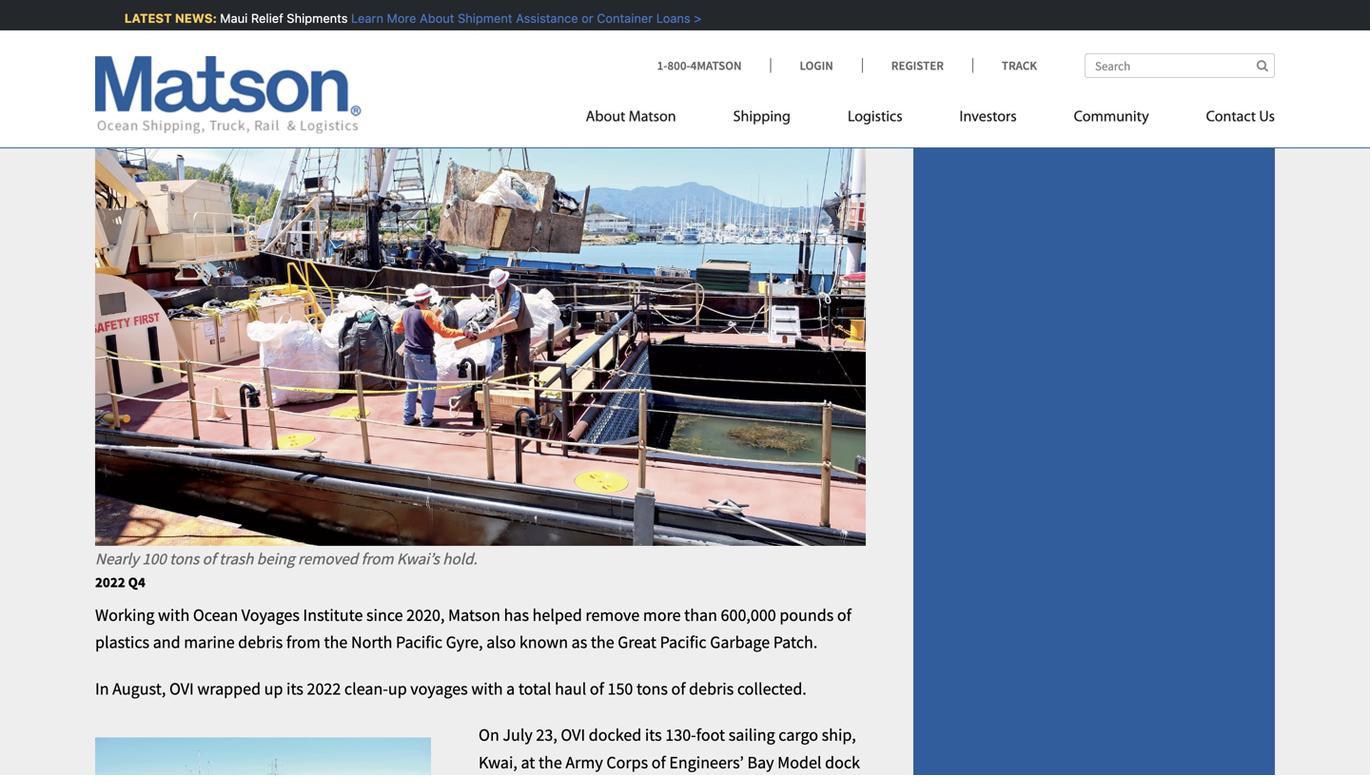 Task type: vqa. For each thing, say whether or not it's contained in the screenshot.
bottommost its
yes



Task type: describe. For each thing, give the bounding box(es) containing it.
learn more about shipment assistance or container loans > link
[[347, 11, 698, 25]]

nearly 100 tons of trash being removed from kwai's hold.
[[95, 549, 478, 569]]

sailing
[[729, 725, 776, 746]]

800-
[[668, 58, 691, 73]]

corps
[[607, 752, 648, 774]]

0 vertical spatial from
[[361, 549, 394, 569]]

top menu navigation
[[586, 100, 1276, 139]]

army
[[566, 752, 603, 774]]

in
[[95, 679, 109, 700]]

total
[[519, 679, 552, 700]]

with inside working with ocean voyages institute since 2020, matson has helped remove more than 600,000 pounds of plastics and marine debris from the north pacific gyre, also known as the great pacific garbage patch.
[[158, 605, 190, 626]]

about matson link
[[586, 100, 705, 139]]

0 horizontal spatial 2022
[[95, 573, 125, 591]]

matson inside working with ocean voyages institute since 2020, matson has helped remove more than 600,000 pounds of plastics and marine debris from the north pacific gyre, also known as the great pacific garbage patch.
[[448, 605, 501, 626]]

in august, ovi wrapped up its 2022 clean-up voyages with a total haul of 150 tons of debris collected.
[[95, 679, 807, 700]]

0 horizontal spatial a
[[507, 679, 515, 700]]

postings
[[982, 45, 1043, 67]]

q4
[[128, 573, 146, 591]]

also
[[487, 632, 516, 654]]

known
[[520, 632, 568, 654]]

1 vertical spatial with
[[472, 679, 503, 700]]

debris inside working with ocean voyages institute since 2020, matson has helped remove more than 600,000 pounds of plastics and marine debris from the north pacific gyre, also known as the great pacific garbage patch.
[[238, 632, 283, 654]]

institute
[[303, 605, 363, 626]]

1 horizontal spatial tons
[[637, 679, 668, 700]]

600,000
[[721, 605, 777, 626]]

july
[[503, 725, 533, 746]]

0 horizontal spatial ovi
[[169, 679, 194, 700]]

1-800-4matson link
[[657, 58, 771, 73]]

shipments
[[283, 11, 344, 25]]

voyages
[[411, 679, 468, 700]]

2 up from the left
[[388, 679, 407, 700]]

foot
[[697, 725, 726, 746]]

great
[[618, 632, 657, 654]]

>
[[690, 11, 698, 25]]

trash
[[219, 549, 254, 569]]

0 vertical spatial a
[[1031, 9, 1040, 31]]

helped
[[533, 605, 582, 626]]

about matson
[[586, 110, 677, 125]]

model
[[778, 752, 822, 774]]

than
[[685, 605, 718, 626]]

1 pacific from the left
[[396, 632, 443, 654]]

its for up
[[287, 679, 304, 700]]

0 horizontal spatial the
[[324, 632, 348, 654]]

0 vertical spatial at
[[1014, 9, 1028, 31]]

voyages
[[242, 605, 300, 626]]

logistics link
[[820, 100, 932, 139]]

glance
[[1044, 9, 1092, 31]]

1 horizontal spatial debris
[[689, 679, 734, 700]]

marine
[[184, 632, 235, 654]]

4matson
[[691, 58, 742, 73]]

haul
[[555, 679, 587, 700]]

benefits
[[952, 9, 1010, 31]]

latest
[[120, 11, 168, 25]]

about inside top menu navigation
[[586, 110, 626, 125]]

cargo
[[779, 725, 819, 746]]

1 up from the left
[[264, 679, 283, 700]]

on july 23, ovi docked its 130-foot sailing cargo ship, kwai, at the army corps of engineers' bay model doc
[[479, 725, 861, 776]]

clean-
[[345, 679, 388, 700]]

150
[[608, 679, 633, 700]]

0 horizontal spatial about
[[416, 11, 450, 25]]

matson inside top menu navigation
[[629, 110, 677, 125]]

2020,
[[407, 605, 445, 626]]

august,
[[113, 679, 166, 700]]

maui
[[216, 11, 244, 25]]

loans
[[653, 11, 687, 25]]

contact us
[[1207, 110, 1276, 125]]

register link
[[862, 58, 973, 73]]

job postings link
[[952, 45, 1043, 67]]

benefits at a glance
[[952, 9, 1092, 31]]

investors
[[960, 110, 1017, 125]]

Search search field
[[1085, 53, 1276, 78]]

pounds
[[780, 605, 834, 626]]

investors link
[[932, 100, 1046, 139]]

benefits at a glance link
[[952, 9, 1092, 31]]

2022 q4
[[95, 573, 146, 591]]

ovi inside on july 23, ovi docked its 130-foot sailing cargo ship, kwai, at the army corps of engineers' bay model doc
[[561, 725, 586, 746]]

bay
[[748, 752, 774, 774]]

being
[[257, 549, 295, 569]]

hold.
[[443, 549, 478, 569]]

2 horizontal spatial the
[[591, 632, 615, 654]]

more
[[383, 11, 412, 25]]

23,
[[536, 725, 558, 746]]

contact us link
[[1178, 100, 1276, 139]]



Task type: locate. For each thing, give the bounding box(es) containing it.
its
[[287, 679, 304, 700], [645, 725, 662, 746]]

about
[[416, 11, 450, 25], [586, 110, 626, 125]]

matson up the gyre,
[[448, 605, 501, 626]]

tons right 100
[[170, 549, 199, 569]]

collected.
[[738, 679, 807, 700]]

community
[[1074, 110, 1150, 125]]

with up on on the bottom
[[472, 679, 503, 700]]

job
[[952, 45, 979, 67]]

two matson containers wait to be loaded with trash at the sausalito, calif. harbor image
[[95, 738, 431, 776]]

from
[[361, 549, 394, 569], [286, 632, 321, 654]]

matson
[[629, 110, 677, 125], [448, 605, 501, 626]]

of inside on july 23, ovi docked its 130-foot sailing cargo ship, kwai, at the army corps of engineers' bay model doc
[[652, 752, 666, 774]]

container
[[593, 11, 649, 25]]

1 horizontal spatial its
[[645, 725, 662, 746]]

1 vertical spatial about
[[586, 110, 626, 125]]

ship,
[[822, 725, 856, 746]]

1 horizontal spatial ovi
[[561, 725, 586, 746]]

removed
[[298, 549, 358, 569]]

at inside on july 23, ovi docked its 130-foot sailing cargo ship, kwai, at the army corps of engineers' bay model doc
[[521, 752, 535, 774]]

blue matson logo with ocean, shipping, truck, rail and logistics written beneath it. image
[[95, 56, 362, 134]]

1 vertical spatial a
[[507, 679, 515, 700]]

1 horizontal spatial up
[[388, 679, 407, 700]]

a crane lifts loads of trash from the kwai deck. image
[[95, 32, 866, 546]]

from inside working with ocean voyages institute since 2020, matson has helped remove more than 600,000 pounds of plastics and marine debris from the north pacific gyre, also known as the great pacific garbage patch.
[[286, 632, 321, 654]]

its left "130-"
[[645, 725, 662, 746]]

as
[[572, 632, 588, 654]]

its inside on july 23, ovi docked its 130-foot sailing cargo ship, kwai, at the army corps of engineers' bay model doc
[[645, 725, 662, 746]]

its right wrapped
[[287, 679, 304, 700]]

a left the "glance"
[[1031, 9, 1040, 31]]

working with ocean voyages institute since 2020, matson has helped remove more than 600,000 pounds of plastics and marine debris from the north pacific gyre, also known as the great pacific garbage patch.
[[95, 605, 852, 654]]

the
[[324, 632, 348, 654], [591, 632, 615, 654], [539, 752, 562, 774]]

0 horizontal spatial tons
[[170, 549, 199, 569]]

nearly
[[95, 549, 139, 569]]

since
[[367, 605, 403, 626]]

login link
[[771, 58, 862, 73]]

1 vertical spatial at
[[521, 752, 535, 774]]

register
[[892, 58, 944, 73]]

tons right 150
[[637, 679, 668, 700]]

debris
[[238, 632, 283, 654], [689, 679, 734, 700]]

of right pounds
[[838, 605, 852, 626]]

matson down 1-
[[629, 110, 677, 125]]

up left voyages at the bottom left of the page
[[388, 679, 407, 700]]

0 horizontal spatial up
[[264, 679, 283, 700]]

north
[[351, 632, 393, 654]]

1 horizontal spatial about
[[586, 110, 626, 125]]

ovi right "august,"
[[169, 679, 194, 700]]

news:
[[171, 11, 213, 25]]

0 horizontal spatial from
[[286, 632, 321, 654]]

pacific down than
[[660, 632, 707, 654]]

1 vertical spatial tons
[[637, 679, 668, 700]]

0 vertical spatial about
[[416, 11, 450, 25]]

on
[[479, 725, 500, 746]]

community link
[[1046, 100, 1178, 139]]

from left kwai's
[[361, 549, 394, 569]]

shipping link
[[705, 100, 820, 139]]

0 vertical spatial its
[[287, 679, 304, 700]]

1 horizontal spatial matson
[[629, 110, 677, 125]]

1 horizontal spatial from
[[361, 549, 394, 569]]

wrapped
[[197, 679, 261, 700]]

1 vertical spatial ovi
[[561, 725, 586, 746]]

up right wrapped
[[264, 679, 283, 700]]

engineers'
[[670, 752, 744, 774]]

1 horizontal spatial with
[[472, 679, 503, 700]]

docked
[[589, 725, 642, 746]]

garbage
[[710, 632, 770, 654]]

the down 23,
[[539, 752, 562, 774]]

a left total
[[507, 679, 515, 700]]

pacific
[[396, 632, 443, 654], [660, 632, 707, 654]]

relief
[[247, 11, 279, 25]]

100
[[142, 549, 166, 569]]

job postings
[[952, 45, 1043, 67]]

1 vertical spatial matson
[[448, 605, 501, 626]]

or
[[578, 11, 590, 25]]

1 vertical spatial its
[[645, 725, 662, 746]]

more
[[643, 605, 681, 626]]

ovi right 23,
[[561, 725, 586, 746]]

1 horizontal spatial the
[[539, 752, 562, 774]]

at down july
[[521, 752, 535, 774]]

of inside working with ocean voyages institute since 2020, matson has helped remove more than 600,000 pounds of plastics and marine debris from the north pacific gyre, also known as the great pacific garbage patch.
[[838, 605, 852, 626]]

working
[[95, 605, 155, 626]]

login
[[800, 58, 834, 73]]

debris up the foot
[[689, 679, 734, 700]]

0 horizontal spatial pacific
[[396, 632, 443, 654]]

contact
[[1207, 110, 1257, 125]]

the right as
[[591, 632, 615, 654]]

1 horizontal spatial a
[[1031, 9, 1040, 31]]

of left trash
[[202, 549, 216, 569]]

1 horizontal spatial 2022
[[307, 679, 341, 700]]

the down institute
[[324, 632, 348, 654]]

has
[[504, 605, 529, 626]]

1 horizontal spatial at
[[1014, 9, 1028, 31]]

0 vertical spatial matson
[[629, 110, 677, 125]]

shipment
[[454, 11, 509, 25]]

debris down voyages
[[238, 632, 283, 654]]

tons
[[170, 549, 199, 569], [637, 679, 668, 700]]

learn
[[347, 11, 380, 25]]

130-
[[666, 725, 697, 746]]

0 horizontal spatial debris
[[238, 632, 283, 654]]

1 vertical spatial 2022
[[307, 679, 341, 700]]

us
[[1260, 110, 1276, 125]]

1 vertical spatial from
[[286, 632, 321, 654]]

of right corps
[[652, 752, 666, 774]]

1 vertical spatial debris
[[689, 679, 734, 700]]

1-
[[657, 58, 668, 73]]

remove
[[586, 605, 640, 626]]

0 horizontal spatial with
[[158, 605, 190, 626]]

track
[[1002, 58, 1038, 73]]

2 pacific from the left
[[660, 632, 707, 654]]

1-800-4matson
[[657, 58, 742, 73]]

gyre,
[[446, 632, 483, 654]]

with up and
[[158, 605, 190, 626]]

logistics
[[848, 110, 903, 125]]

and
[[153, 632, 181, 654]]

0 vertical spatial tons
[[170, 549, 199, 569]]

at
[[1014, 9, 1028, 31], [521, 752, 535, 774]]

0 horizontal spatial at
[[521, 752, 535, 774]]

0 horizontal spatial its
[[287, 679, 304, 700]]

None search field
[[1085, 53, 1276, 78]]

its for docked
[[645, 725, 662, 746]]

0 horizontal spatial matson
[[448, 605, 501, 626]]

2022 left clean-
[[307, 679, 341, 700]]

ocean
[[193, 605, 238, 626]]

plastics
[[95, 632, 150, 654]]

assistance
[[512, 11, 574, 25]]

search image
[[1257, 59, 1269, 72]]

shipping
[[734, 110, 791, 125]]

2022 down nearly
[[95, 573, 125, 591]]

0 vertical spatial 2022
[[95, 573, 125, 591]]

the inside on july 23, ovi docked its 130-foot sailing cargo ship, kwai, at the army corps of engineers' bay model doc
[[539, 752, 562, 774]]

patch.
[[774, 632, 818, 654]]

0 vertical spatial debris
[[238, 632, 283, 654]]

0 vertical spatial ovi
[[169, 679, 194, 700]]

latest news: maui relief shipments learn more about shipment assistance or container loans >
[[120, 11, 698, 25]]

from down institute
[[286, 632, 321, 654]]

kwai,
[[479, 752, 518, 774]]

of
[[202, 549, 216, 569], [838, 605, 852, 626], [590, 679, 604, 700], [672, 679, 686, 700], [652, 752, 666, 774]]

0 vertical spatial with
[[158, 605, 190, 626]]

pacific down 2020,
[[396, 632, 443, 654]]

of left 150
[[590, 679, 604, 700]]

up
[[264, 679, 283, 700], [388, 679, 407, 700]]

at up postings
[[1014, 9, 1028, 31]]

1 horizontal spatial pacific
[[660, 632, 707, 654]]

of up "130-"
[[672, 679, 686, 700]]



